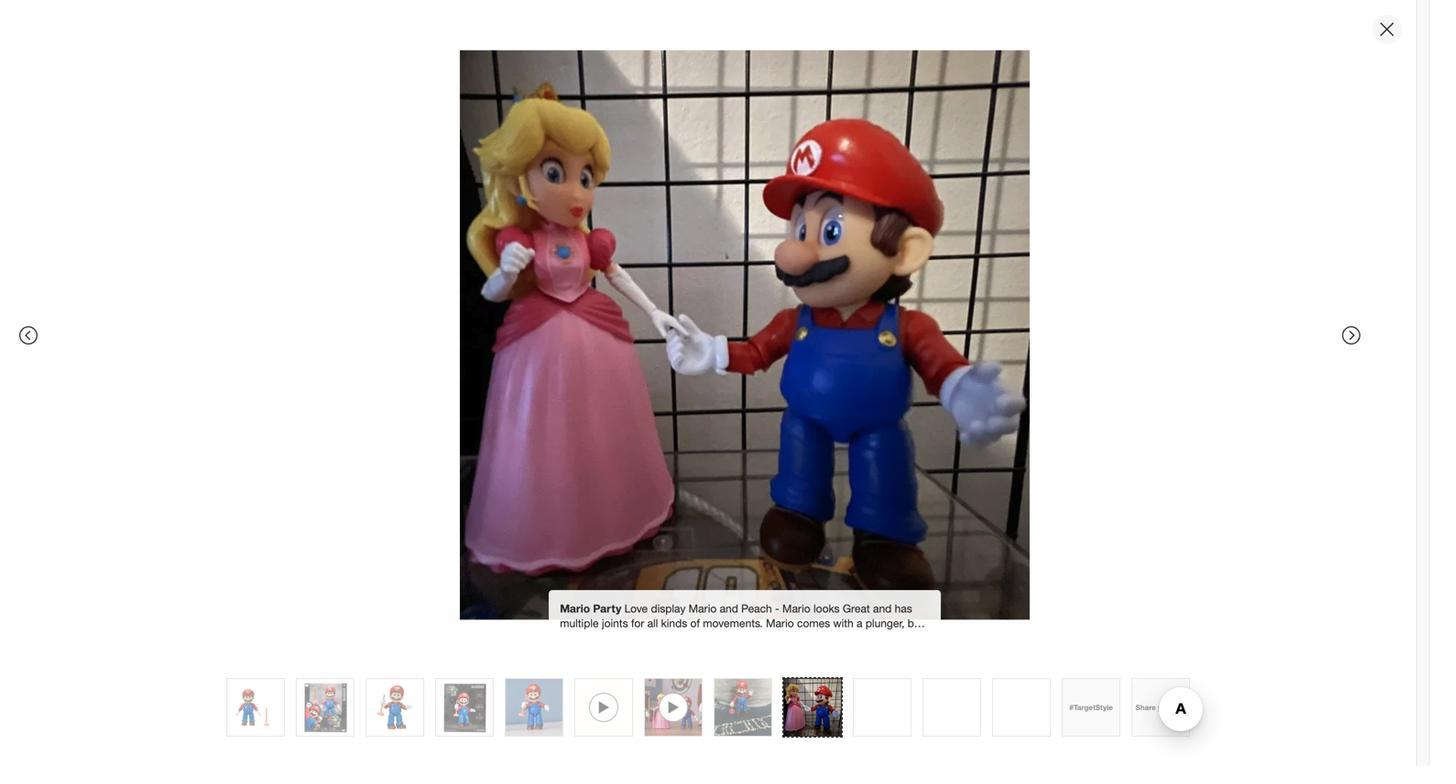 Task type: locate. For each thing, give the bounding box(es) containing it.
and
[[720, 602, 738, 615], [873, 602, 892, 615]]

save 5% every day with redcard
[[767, 591, 898, 628]]

1 vertical spatial with
[[767, 671, 793, 687]]

2 up san
[[809, 333, 815, 347]]

multiple
[[560, 616, 599, 630]]

add to cart
[[960, 457, 1038, 474]]

when purchased online
[[730, 243, 866, 259]]

1 with from the top
[[767, 612, 793, 628]]

0 vertical spatial 2
[[809, 333, 815, 347]]

addition
[[656, 631, 696, 645]]

0 horizontal spatial a
[[826, 631, 831, 645]]

love display mario and peach - mario looks great and has multiple joints for all kinds of movements. mario comes with a plunger, but changing it with an addition of princess peach makes a cute display
[[560, 602, 924, 645]]

dialog
[[0, 0, 1431, 766]]

peach up movements.
[[742, 602, 772, 615]]

purchased
[[767, 243, 828, 259]]

1 horizontal spatial 2
[[819, 404, 827, 422]]

as
[[934, 333, 946, 347]]

with inside save 5% every day with redcard
[[767, 612, 793, 628]]

for right not
[[1028, 503, 1044, 519]]

kinds
[[661, 616, 688, 630]]

and up movements.
[[720, 602, 738, 615]]

all right shop
[[764, 93, 777, 109]]

0 vertical spatial peach
[[742, 602, 772, 615]]

0 vertical spatial photo from mario party, 9 of 14 image
[[460, 15, 1030, 656]]

eligible
[[767, 550, 814, 568]]

with left affirm on the right bottom of the page
[[767, 671, 793, 687]]

san
[[804, 376, 831, 393]]

the
[[827, 114, 865, 139]]

hours down jose
[[831, 404, 868, 422]]

the
[[984, 404, 1005, 422]]

1 horizontal spatial and
[[873, 602, 892, 615]]

0 horizontal spatial all
[[648, 616, 658, 630]]

1 vertical spatial all
[[648, 616, 658, 630]]

0 horizontal spatial -
[[775, 602, 780, 615]]

)
[[857, 225, 860, 239]]

peach
[[742, 602, 772, 615], [756, 631, 787, 645]]

all
[[764, 93, 777, 109], [648, 616, 658, 630]]

display down plunger,
[[859, 631, 894, 645]]

for down love
[[631, 616, 644, 630]]

over
[[892, 671, 917, 687]]

30
[[819, 225, 831, 239]]

1 horizontal spatial with
[[833, 616, 854, 630]]

san jose oakridge button
[[804, 374, 936, 395]]

for
[[872, 404, 890, 422], [1028, 503, 1044, 519], [818, 550, 836, 568], [631, 616, 644, 630]]

a down great
[[857, 616, 863, 630]]

$9.51 reg $13.59 sale save $ 4.08 ( 30 % off )
[[730, 194, 860, 239]]

1 horizontal spatial nintendo the super mario bros. movie mario figure with plunger accessory, 5 of 14 image
[[506, 679, 563, 736]]

hours up pick up at san jose oakridge
[[818, 333, 846, 347]]

2 vertical spatial with
[[617, 631, 638, 645]]

cart
[[1010, 457, 1038, 474]]

1 horizontal spatial display
[[859, 631, 894, 645]]

when
[[730, 243, 764, 259]]

parts.
[[968, 503, 1001, 519]]

0 horizontal spatial and
[[720, 602, 738, 615]]

a left cute
[[826, 631, 831, 645]]

1 vertical spatial nintendo the super mario bros. movie mario figure with plunger accessory, 4 of 14 image
[[436, 679, 493, 736]]

1 vertical spatial display
[[859, 631, 894, 645]]

hours inside pickup ready within 2 hours
[[818, 333, 846, 347]]

store
[[1009, 404, 1042, 422]]

ready down pickup
[[742, 333, 774, 347]]

off
[[844, 225, 857, 239]]

mario
[[936, 114, 994, 139], [1124, 114, 1182, 139], [560, 602, 590, 615], [689, 602, 717, 615], [783, 602, 811, 615], [766, 616, 794, 630]]

of right kinds
[[691, 616, 700, 630]]

1 within from the top
[[777, 333, 806, 347]]

today
[[974, 333, 1002, 347]]

0 vertical spatial ready
[[742, 333, 774, 347]]

2 horizontal spatial with
[[1257, 114, 1299, 139]]

small
[[934, 503, 964, 519]]

0 vertical spatial hours
[[818, 333, 846, 347]]

%
[[831, 225, 841, 239]]

- left 5%
[[775, 602, 780, 615]]

0 vertical spatial -
[[926, 503, 931, 519]]

of
[[691, 616, 700, 630], [699, 631, 708, 645]]

peach left makes
[[756, 631, 787, 645]]

view photo from mario mario, 12 of 14 image
[[993, 679, 1050, 736]]

movements.
[[703, 616, 763, 630]]

- left small
[[926, 503, 931, 519]]

great
[[843, 602, 870, 615]]

nintendo the super mario bros. movie mario figure with plunger accessory, 4 of 14 image
[[391, 204, 686, 499], [436, 679, 493, 736]]

makes
[[790, 631, 822, 645]]

mario up multiple
[[560, 602, 590, 615]]

135 link
[[730, 170, 856, 191]]

a
[[857, 616, 863, 630], [826, 631, 831, 645]]

with down save
[[767, 612, 793, 628]]

$100
[[920, 671, 948, 687]]

with up cute
[[833, 616, 854, 630]]

1 horizontal spatial a
[[857, 616, 863, 630]]

an
[[641, 631, 653, 645]]

ready within 2 hours for pickup inside the store
[[730, 404, 1042, 422]]

with right figure
[[1257, 114, 1299, 139]]

nintendo up the
[[781, 93, 833, 109]]

135
[[817, 171, 838, 187]]

looks
[[814, 602, 840, 615]]

your
[[1158, 703, 1174, 712]]

within down at
[[776, 404, 815, 422]]

(
[[816, 225, 819, 239]]

nintendo
[[781, 93, 833, 109], [730, 114, 821, 139]]

ready inside pickup ready within 2 hours
[[742, 333, 774, 347]]

with affirm on orders over $100
[[767, 671, 948, 687]]

at
[[786, 376, 800, 393]]

with right 'it'
[[617, 631, 638, 645]]

2 down san
[[819, 404, 827, 422]]

photo from mario party, 9 of 14 image
[[460, 15, 1030, 656], [784, 679, 841, 736]]

0 horizontal spatial 2
[[809, 333, 815, 347]]

hours
[[818, 333, 846, 347], [831, 404, 868, 422]]

online
[[832, 243, 866, 259]]

1 vertical spatial hours
[[831, 404, 868, 422]]

changing
[[560, 631, 605, 645]]

of right addition
[[699, 631, 708, 645]]

ready
[[742, 333, 774, 347], [730, 404, 772, 422]]

display
[[651, 602, 686, 615], [859, 631, 894, 645]]

nintendo the super mario bros. movie mario figure with plunger accessory, 1 of 14 image
[[227, 679, 284, 736]]

all inside shop all nintendo nintendo the super mario bros. movie mario figure with plunger accessory
[[764, 93, 777, 109]]

1 vertical spatial 2
[[819, 404, 827, 422]]

view photo from mekhi , 11 of 14 image
[[924, 679, 981, 736]]

0 horizontal spatial with
[[617, 631, 638, 645]]

day
[[873, 591, 898, 609]]

with
[[1257, 114, 1299, 139], [833, 616, 854, 630], [617, 631, 638, 645]]

1 vertical spatial peach
[[756, 631, 787, 645]]

orders
[[851, 671, 888, 687]]

all up the an
[[648, 616, 658, 630]]

play nintendo the super mario bros. movie mario figure with plunger accessory, 6 of 14, play video image
[[576, 679, 632, 736]]

2 inside pickup ready within 2 hours
[[809, 333, 815, 347]]

within down pickup
[[777, 333, 806, 347]]

shop
[[730, 93, 761, 109]]

0 vertical spatial all
[[764, 93, 777, 109]]

nintendo the super mario bros. movie mario figure with plunger accessory, 5 of 14 image
[[82, 514, 377, 766], [506, 679, 563, 736]]

save
[[760, 225, 783, 239]]

nintendo up plunger
[[730, 114, 821, 139]]

-
[[926, 503, 931, 519], [775, 602, 780, 615]]

display up kinds
[[651, 602, 686, 615]]

1 vertical spatial a
[[826, 631, 831, 645]]

nintendo the super mario bros. movie mario figure with plunger accessory, 3 of 14 image
[[367, 679, 423, 736]]

has
[[895, 602, 913, 615]]

$9.51
[[730, 194, 782, 219]]

mario down save
[[766, 616, 794, 630]]

1 vertical spatial with
[[833, 616, 854, 630]]

1 vertical spatial -
[[775, 602, 780, 615]]

oakridge
[[872, 376, 936, 393]]

0 vertical spatial with
[[1257, 114, 1299, 139]]

1 horizontal spatial all
[[764, 93, 777, 109]]

0 horizontal spatial display
[[651, 602, 686, 615]]

for down the san jose oakridge button
[[872, 404, 890, 422]]

soon
[[907, 333, 931, 347]]

pickup
[[894, 404, 938, 422]]

add to cart button
[[828, 446, 1170, 486]]

view photo from @crossfam4life, 10 of 14 image
[[854, 679, 911, 736]]

1 vertical spatial within
[[776, 404, 815, 422]]

0 vertical spatial with
[[767, 612, 793, 628]]

and up plunger,
[[873, 602, 892, 615]]

ready down pick
[[730, 404, 772, 422]]

0 vertical spatial within
[[777, 333, 806, 347]]

with inside shop all nintendo nintendo the super mario bros. movie mario figure with plunger accessory
[[1257, 114, 1299, 139]]



Task type: describe. For each thing, give the bounding box(es) containing it.
warning: choking hazard - small parts. not for children under 3 yrs.
[[767, 503, 1164, 519]]

1 vertical spatial ready
[[730, 404, 772, 422]]

7pm
[[949, 333, 971, 347]]

delivery as soon as 7pm today
[[891, 312, 1002, 347]]

mario party
[[560, 602, 622, 615]]

sale
[[730, 223, 757, 239]]

for right eligible
[[818, 550, 836, 568]]

0 vertical spatial a
[[857, 616, 863, 630]]

dialog containing mario party
[[0, 0, 1431, 766]]

mario up movements.
[[689, 602, 717, 615]]

movie
[[1058, 114, 1118, 139]]

0 vertical spatial of
[[691, 616, 700, 630]]

within inside pickup ready within 2 hours
[[777, 333, 806, 347]]

1 vertical spatial of
[[699, 631, 708, 645]]

pickup
[[742, 312, 790, 330]]

warning:
[[767, 503, 831, 519]]

every
[[831, 591, 869, 609]]

choking
[[834, 503, 880, 519]]

princess
[[711, 631, 753, 645]]

shop all nintendo nintendo the super mario bros. movie mario figure with plunger accessory
[[730, 93, 1299, 166]]

love
[[625, 602, 648, 615]]

0 vertical spatial display
[[651, 602, 686, 615]]

delivery
[[891, 312, 948, 330]]

other
[[989, 377, 1019, 393]]

mario left bros.
[[936, 114, 994, 139]]

eligible for registries
[[767, 550, 900, 568]]

for inside the love display mario and peach - mario looks great and has multiple joints for all kinds of movements. mario comes with a plunger, but changing it with an addition of princess peach makes a cute display
[[631, 616, 644, 630]]

check other stores
[[948, 377, 1058, 393]]

3
[[1133, 503, 1141, 519]]

hazard
[[883, 503, 922, 519]]

5%
[[805, 591, 827, 609]]

inside
[[942, 404, 980, 422]]

pic
[[1176, 703, 1186, 712]]

affirm
[[796, 671, 830, 687]]

What can we help you find? suggestions appear below search field
[[662, 16, 1118, 57]]

it
[[608, 631, 614, 645]]

nintendo the super mario bros. movie mario figure with plunger accessory, 2 of 14 image
[[297, 679, 354, 736]]

check other stores button
[[947, 375, 1059, 395]]

1 vertical spatial photo from mario party, 9 of 14 image
[[784, 679, 841, 736]]

pick up at san jose oakridge
[[730, 376, 936, 393]]

nintendo the super mario bros. movie mario figure with plunger accessory, 6 of 14 image
[[391, 514, 686, 766]]

jose
[[835, 376, 868, 393]]

0 vertical spatial nintendo the super mario bros. movie mario figure with plunger accessory, 4 of 14 image
[[391, 204, 686, 499]]

0 vertical spatial nintendo
[[781, 93, 833, 109]]

0 horizontal spatial nintendo the super mario bros. movie mario figure with plunger accessory, 5 of 14 image
[[82, 514, 377, 766]]

2 within from the top
[[776, 404, 815, 422]]

1 vertical spatial nintendo
[[730, 114, 821, 139]]

#targetstyle
[[1070, 703, 1113, 712]]

2 and from the left
[[873, 602, 892, 615]]

#targetstyle share your pic
[[1070, 703, 1186, 712]]

play nintendo the super mario bros. movie mario figure with plunger accessory, 7 of 14, play video image
[[645, 679, 702, 736]]

reg
[[785, 203, 801, 217]]

figure
[[1187, 114, 1251, 139]]

plunger,
[[866, 616, 905, 630]]

under
[[1097, 503, 1130, 519]]

super
[[871, 114, 930, 139]]

but
[[908, 616, 924, 630]]

bros.
[[1000, 114, 1052, 139]]

add
[[960, 457, 988, 474]]

$
[[786, 225, 791, 239]]

all inside the love display mario and peach - mario looks great and has multiple joints for all kinds of movements. mario comes with a plunger, but changing it with an addition of princess peach makes a cute display
[[648, 616, 658, 630]]

joints
[[602, 616, 628, 630]]

cute
[[834, 631, 856, 645]]

accessory
[[814, 140, 920, 166]]

registries
[[840, 550, 900, 568]]

1 horizontal spatial -
[[926, 503, 931, 519]]

1 and from the left
[[720, 602, 738, 615]]

mario up 'comes'
[[783, 602, 811, 615]]

to
[[992, 457, 1006, 474]]

4.08
[[791, 225, 813, 239]]

stores
[[1022, 377, 1058, 393]]

party
[[593, 602, 622, 615]]

nintendo the super mario bros. movie mario figure with plunger accessory, 2 of 14, play video image
[[82, 0, 686, 189]]

save
[[767, 591, 801, 609]]

comes
[[797, 616, 830, 630]]

check
[[948, 377, 985, 393]]

$13.59
[[804, 203, 837, 217]]

pick
[[730, 376, 761, 393]]

2 with from the top
[[767, 671, 793, 687]]

mario right movie
[[1124, 114, 1182, 139]]

pickup ready within 2 hours
[[742, 312, 846, 347]]

share
[[1136, 703, 1156, 712]]

as
[[891, 333, 904, 347]]

#targetstyle button
[[1062, 678, 1121, 737]]

photo from logan, 8 of 14 image
[[715, 679, 772, 736]]

share your pic button
[[1132, 678, 1190, 737]]

- inside the love display mario and peach - mario looks great and has multiple joints for all kinds of movements. mario comes with a plunger, but changing it with an addition of princess peach makes a cute display
[[775, 602, 780, 615]]

plunger
[[730, 140, 808, 166]]

up
[[765, 376, 782, 393]]

children
[[1047, 503, 1093, 519]]

on
[[833, 671, 848, 687]]



Task type: vqa. For each thing, say whether or not it's contained in the screenshot.
The Find
no



